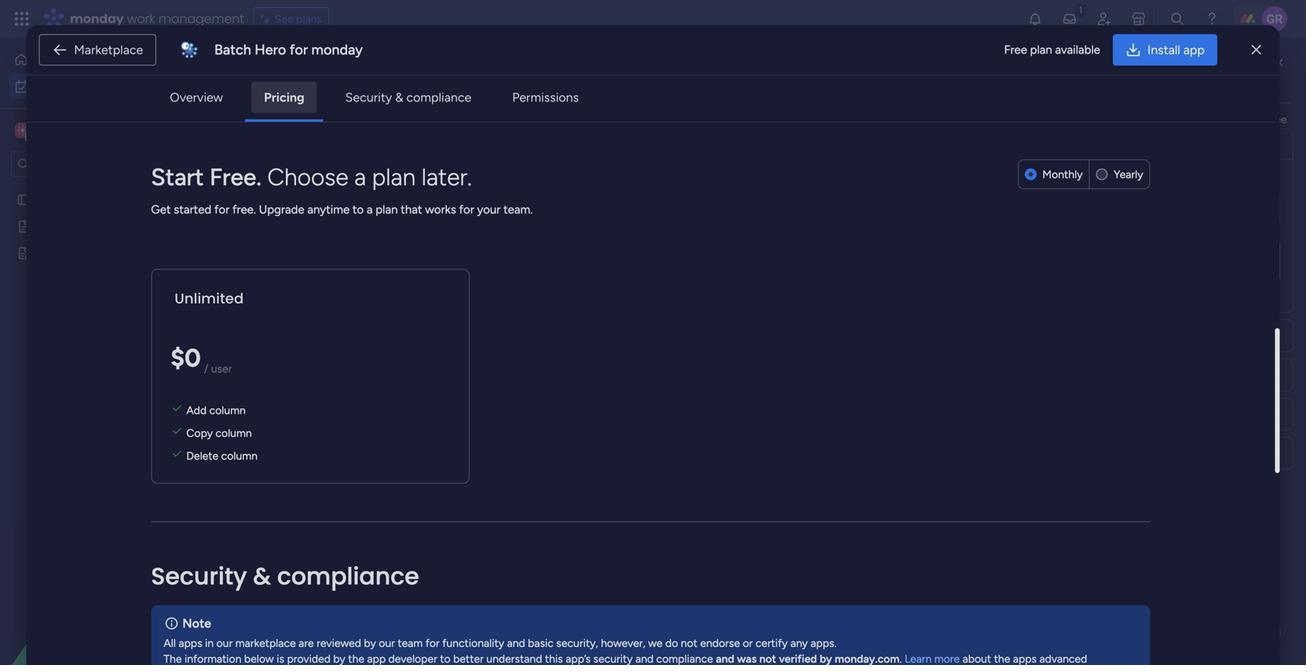 Task type: vqa. For each thing, say whether or not it's contained in the screenshot.


Task type: describe. For each thing, give the bounding box(es) containing it.
that
[[401, 203, 422, 217]]

workspace
[[67, 123, 129, 138]]

search everything image
[[1170, 11, 1185, 27]]

batch hero for monday
[[214, 41, 363, 58]]

$0
[[171, 343, 201, 373]]

see plans button
[[254, 7, 329, 31]]

dates
[[299, 194, 340, 214]]

column for copy column
[[216, 426, 252, 440]]

security inside button
[[345, 90, 392, 105]]

available
[[1055, 43, 1101, 57]]

/ for today
[[313, 250, 320, 270]]

functionality
[[442, 637, 504, 650]]

application logo image
[[177, 37, 202, 62]]

2 our from the left
[[379, 637, 395, 650]]

to
[[1232, 70, 1243, 84]]

later.
[[422, 163, 472, 191]]

by
[[364, 637, 376, 650]]

delete
[[186, 449, 219, 463]]

list
[[1262, 70, 1276, 84]]

whose
[[1018, 174, 1052, 187]]

to do list button
[[1203, 64, 1283, 90]]

all
[[164, 637, 176, 650]]

security,
[[556, 637, 598, 650]]

however,
[[601, 637, 646, 650]]

date
[[337, 618, 371, 638]]

0 horizontal spatial to
[[353, 203, 364, 217]]

you'd
[[1209, 113, 1236, 126]]

1 image
[[1074, 1, 1088, 18]]

lottie animation element
[[0, 507, 200, 665]]

new
[[255, 481, 278, 494]]

2 public board image from the top
[[16, 219, 31, 234]]

later
[[265, 561, 300, 581]]

security & compliance inside security & compliance button
[[345, 90, 472, 105]]

copy
[[186, 426, 213, 440]]

batch
[[214, 41, 251, 58]]

and inside note alert
[[507, 637, 525, 650]]

1 our from the left
[[216, 637, 233, 650]]

apps.
[[811, 637, 837, 650]]

without
[[265, 618, 321, 638]]

free
[[1004, 43, 1028, 57]]

for left free.
[[214, 203, 230, 217]]

see
[[1270, 113, 1288, 126]]

$0 / user
[[171, 343, 232, 375]]

today / 2 items
[[265, 250, 360, 270]]

to inside "main content"
[[1257, 113, 1268, 126]]

0 inside later / 0 items
[[315, 566, 322, 579]]

for up work
[[290, 41, 308, 58]]

to do list
[[1232, 70, 1276, 84]]

main
[[36, 123, 64, 138]]

items inside today / 2 items
[[333, 255, 360, 268]]

0 vertical spatial monday
[[70, 10, 124, 27]]

are
[[299, 637, 314, 650]]

marketplace
[[74, 42, 143, 57]]

items inside without a date / 0 items
[[395, 622, 422, 636]]

workspace image
[[15, 122, 31, 139]]

pricing button
[[251, 82, 317, 113]]

or
[[743, 637, 753, 650]]

dapulse x slim image
[[1252, 40, 1262, 59]]

all apps in our marketplace are reviewed by our team for functionality and basic security, however, we do not endorse or certify any apps.
[[164, 637, 837, 650]]

update feed image
[[1062, 11, 1078, 27]]

like
[[1238, 113, 1254, 126]]

note alert
[[151, 606, 1151, 665]]

1 public board image from the top
[[16, 192, 31, 207]]

apps
[[179, 637, 202, 650]]

1 vertical spatial monday
[[312, 41, 363, 58]]

1 vertical spatial compliance
[[277, 560, 419, 593]]

items inside later / 0 items
[[324, 566, 352, 579]]

home link
[[9, 47, 191, 72]]

2 inside today / 2 items
[[324, 255, 330, 268]]

monday work management
[[70, 10, 244, 27]]

invite members image
[[1097, 11, 1112, 27]]

in
[[205, 637, 214, 650]]

later / 0 items
[[265, 561, 352, 581]]

free.
[[210, 163, 262, 191]]

plans
[[296, 12, 322, 26]]

work
[[127, 10, 155, 27]]

do inside note alert
[[666, 637, 678, 650]]

column for add column
[[209, 404, 246, 417]]

get
[[151, 203, 171, 217]]

1 vertical spatial security & compliance
[[151, 560, 419, 593]]

2 vertical spatial plan
[[376, 203, 398, 217]]

free.
[[232, 203, 256, 217]]

copy column
[[186, 426, 252, 440]]

whose items should we show?
[[1018, 174, 1168, 187]]

team
[[398, 637, 423, 650]]

0 vertical spatial add
[[186, 404, 207, 417]]

install app
[[1148, 42, 1205, 57]]

past dates / 2 items
[[265, 194, 391, 214]]

start
[[151, 163, 204, 191]]

monthly
[[1043, 168, 1083, 181]]

items left should
[[1055, 174, 1082, 187]]

overview button
[[157, 82, 236, 113]]

see plans
[[275, 12, 322, 26]]

help image
[[1204, 11, 1220, 27]]

note
[[183, 616, 211, 631]]

columns
[[1107, 113, 1149, 126]]

choose inside "main content"
[[1009, 113, 1047, 126]]

+ add item
[[257, 509, 311, 522]]

my
[[232, 59, 268, 94]]

works
[[425, 203, 456, 217]]

basic
[[528, 637, 554, 650]]

free plan available
[[1004, 43, 1101, 57]]

work
[[274, 59, 337, 94]]

2 inside past dates / 2 items
[[355, 198, 361, 211]]

item
[[281, 481, 304, 494]]



Task type: locate. For each thing, give the bounding box(es) containing it.
hero
[[255, 41, 286, 58]]

1 vertical spatial greg robinson image
[[1032, 249, 1055, 273]]

2 vertical spatial a
[[324, 618, 334, 638]]

1 horizontal spatial do
[[1246, 70, 1259, 84]]

main content
[[208, 38, 1306, 665]]

0 vertical spatial 2
[[355, 198, 361, 211]]

public board image
[[16, 192, 31, 207], [16, 219, 31, 234]]

do right to
[[1246, 70, 1259, 84]]

install app button
[[1113, 34, 1218, 66]]

0 horizontal spatial 2
[[324, 255, 330, 268]]

yearly
[[1114, 168, 1144, 181]]

0 horizontal spatial security
[[151, 560, 247, 593]]

any
[[791, 637, 808, 650]]

for right team
[[426, 637, 440, 650]]

without a date / 0 items
[[265, 618, 422, 638]]

today
[[265, 250, 309, 270]]

monday marketplace image
[[1131, 11, 1147, 27]]

workspace image
[[17, 122, 28, 139]]

and left people
[[1152, 113, 1170, 126]]

people
[[1172, 113, 1206, 126]]

1 vertical spatial plan
[[372, 163, 416, 191]]

1 horizontal spatial 0
[[385, 622, 392, 636]]

0 right later
[[315, 566, 322, 579]]

0 vertical spatial plan
[[1030, 43, 1053, 57]]

1 horizontal spatial choose
[[1009, 113, 1047, 126]]

1 vertical spatial &
[[253, 560, 271, 593]]

2 right the anytime
[[355, 198, 361, 211]]

app
[[1184, 42, 1205, 57]]

1 vertical spatial do
[[666, 637, 678, 650]]

0 horizontal spatial choose
[[267, 163, 349, 191]]

0 horizontal spatial &
[[253, 560, 271, 593]]

greg robinson image inside "main content"
[[1032, 249, 1055, 273]]

2 vertical spatial column
[[221, 449, 258, 463]]

for
[[290, 41, 308, 58], [214, 203, 230, 217], [459, 203, 474, 217], [426, 637, 440, 650]]

item
[[289, 509, 311, 522]]

security & compliance up without
[[151, 560, 419, 593]]

& up filter dashboard by text search box
[[395, 90, 403, 105]]

1 vertical spatial to
[[353, 203, 364, 217]]

our right in
[[216, 637, 233, 650]]

management
[[158, 10, 244, 27]]

choose up dates
[[267, 163, 349, 191]]

choose left "the"
[[1009, 113, 1047, 126]]

plan right free at the top right
[[1030, 43, 1053, 57]]

0 vertical spatial compliance
[[407, 90, 472, 105]]

1 vertical spatial 0
[[385, 622, 392, 636]]

we
[[1120, 174, 1134, 187], [648, 637, 663, 650]]

we right however,
[[648, 637, 663, 650]]

/ for later
[[304, 561, 311, 581]]

items up team
[[395, 622, 422, 636]]

permissions
[[512, 90, 579, 105]]

column for delete column
[[221, 449, 258, 463]]

/ right date
[[374, 618, 382, 638]]

we left show?
[[1120, 174, 1134, 187]]

1 horizontal spatial and
[[1152, 113, 1170, 126]]

0 vertical spatial choose
[[1009, 113, 1047, 126]]

lottie animation image
[[0, 507, 200, 665]]

0 horizontal spatial do
[[666, 637, 678, 650]]

unlimited
[[175, 289, 244, 309]]

security
[[345, 90, 392, 105], [151, 560, 247, 593]]

0 horizontal spatial our
[[216, 637, 233, 650]]

upgrade
[[259, 203, 305, 217]]

install
[[1148, 42, 1181, 57]]

choose the boards, columns and people you'd like to see
[[1009, 113, 1288, 126]]

overview
[[170, 90, 223, 105]]

team.
[[504, 203, 533, 217]]

0 vertical spatial security & compliance
[[345, 90, 472, 105]]

0 vertical spatial greg robinson image
[[1262, 6, 1288, 31]]

/ right today
[[313, 250, 320, 270]]

1 vertical spatial security
[[151, 560, 247, 593]]

plan left that
[[376, 203, 398, 217]]

we inside note alert
[[648, 637, 663, 650]]

0 horizontal spatial add
[[186, 404, 207, 417]]

1 vertical spatial 2
[[324, 255, 330, 268]]

0 vertical spatial to
[[1257, 113, 1268, 126]]

monday down plans
[[312, 41, 363, 58]]

add inside "main content"
[[266, 509, 287, 522]]

new item
[[255, 481, 304, 494]]

choose
[[1009, 113, 1047, 126], [267, 163, 349, 191]]

1 horizontal spatial our
[[379, 637, 395, 650]]

items right later
[[324, 566, 352, 579]]

pricing
[[264, 90, 305, 105]]

to right the anytime
[[353, 203, 364, 217]]

started
[[174, 203, 211, 217]]

0 horizontal spatial and
[[507, 637, 525, 650]]

a left date
[[324, 618, 334, 638]]

none text field inside "main content"
[[1018, 195, 1281, 222]]

and inside "main content"
[[1152, 113, 1170, 126]]

get started for free. upgrade anytime to a plan that works for your team.
[[151, 203, 533, 217]]

and
[[1152, 113, 1170, 126], [507, 637, 525, 650]]

& inside button
[[395, 90, 403, 105]]

/ left user
[[204, 362, 208, 375]]

plan up that
[[372, 163, 416, 191]]

past
[[265, 194, 296, 214]]

0 vertical spatial column
[[209, 404, 246, 417]]

column
[[209, 404, 246, 417], [216, 426, 252, 440], [221, 449, 258, 463]]

start free. choose a plan later.
[[151, 163, 472, 191]]

see
[[275, 12, 294, 26]]

None search field
[[298, 124, 441, 149]]

not
[[681, 637, 698, 650]]

reviewed
[[317, 637, 361, 650]]

0 vertical spatial a
[[354, 163, 366, 191]]

notifications image
[[1028, 11, 1043, 27]]

should
[[1085, 174, 1117, 187]]

1 horizontal spatial 2
[[355, 198, 361, 211]]

a
[[354, 163, 366, 191], [367, 203, 373, 217], [324, 618, 334, 638]]

marketplace button
[[39, 34, 157, 66]]

1 vertical spatial add
[[266, 509, 287, 522]]

+
[[257, 509, 264, 522]]

option
[[0, 186, 200, 189]]

a right the anytime
[[367, 203, 373, 217]]

monday
[[70, 10, 124, 27], [312, 41, 363, 58]]

0 vertical spatial &
[[395, 90, 403, 105]]

items inside past dates / 2 items
[[363, 198, 391, 211]]

0 vertical spatial 0
[[315, 566, 322, 579]]

show?
[[1137, 174, 1168, 187]]

1 horizontal spatial security
[[345, 90, 392, 105]]

to right like
[[1257, 113, 1268, 126]]

greg robinson image
[[1262, 6, 1288, 31], [1032, 249, 1055, 273]]

a up get started for free. upgrade anytime to a plan that works for your team.
[[354, 163, 366, 191]]

0 vertical spatial do
[[1246, 70, 1259, 84]]

the
[[1049, 113, 1066, 126]]

marketplace
[[235, 637, 296, 650]]

items left that
[[363, 198, 391, 211]]

private board image
[[16, 246, 31, 261]]

0 vertical spatial we
[[1120, 174, 1134, 187]]

security up filter dashboard by text search box
[[345, 90, 392, 105]]

1 vertical spatial public board image
[[16, 219, 31, 234]]

/ right later
[[304, 561, 311, 581]]

0 vertical spatial security
[[345, 90, 392, 105]]

select product image
[[14, 11, 30, 27]]

0 vertical spatial public board image
[[16, 192, 31, 207]]

our
[[216, 637, 233, 650], [379, 637, 395, 650]]

0 vertical spatial and
[[1152, 113, 1170, 126]]

items down get started for free. upgrade anytime to a plan that works for your team.
[[333, 255, 360, 268]]

column up copy column at left
[[209, 404, 246, 417]]

certify
[[756, 637, 788, 650]]

security up the note
[[151, 560, 247, 593]]

0 horizontal spatial greg robinson image
[[1032, 249, 1055, 273]]

your
[[477, 203, 501, 217]]

we inside "main content"
[[1120, 174, 1134, 187]]

1 vertical spatial we
[[648, 637, 663, 650]]

for inside note alert
[[426, 637, 440, 650]]

to
[[1257, 113, 1268, 126], [353, 203, 364, 217]]

monday up marketplace button
[[70, 10, 124, 27]]

our right by
[[379, 637, 395, 650]]

2
[[355, 198, 361, 211], [324, 255, 330, 268]]

2 right today
[[324, 255, 330, 268]]

home option
[[9, 47, 191, 72]]

1 vertical spatial a
[[367, 203, 373, 217]]

do
[[1246, 70, 1259, 84], [666, 637, 678, 650]]

0 horizontal spatial we
[[648, 637, 663, 650]]

0 horizontal spatial monday
[[70, 10, 124, 27]]

add right +
[[266, 509, 287, 522]]

0 right date
[[385, 622, 392, 636]]

main workspace
[[36, 123, 129, 138]]

security & compliance up filter dashboard by text search box
[[345, 90, 472, 105]]

1 horizontal spatial add
[[266, 509, 287, 522]]

add up copy
[[186, 404, 207, 417]]

None text field
[[1018, 195, 1281, 222]]

0 horizontal spatial 0
[[315, 566, 322, 579]]

& up without
[[253, 560, 271, 593]]

workspace selection element
[[15, 121, 131, 141]]

column down copy column at left
[[221, 449, 258, 463]]

add
[[186, 404, 207, 417], [266, 509, 287, 522]]

&
[[395, 90, 403, 105], [253, 560, 271, 593]]

main content containing past dates /
[[208, 38, 1306, 665]]

1 horizontal spatial to
[[1257, 113, 1268, 126]]

1 horizontal spatial greg robinson image
[[1262, 6, 1288, 31]]

add column
[[186, 404, 246, 417]]

/ for $0
[[204, 362, 208, 375]]

do left not
[[666, 637, 678, 650]]

1 horizontal spatial &
[[395, 90, 403, 105]]

a inside "main content"
[[324, 618, 334, 638]]

my work
[[232, 59, 337, 94]]

compliance inside security & compliance button
[[407, 90, 472, 105]]

and left basic
[[507, 637, 525, 650]]

do inside button
[[1246, 70, 1259, 84]]

main workspace button
[[11, 117, 153, 144]]

1 vertical spatial column
[[216, 426, 252, 440]]

home
[[35, 53, 65, 66]]

security & compliance button
[[333, 82, 484, 113]]

boards,
[[1068, 113, 1105, 126]]

permissions button
[[500, 82, 592, 113]]

0 inside without a date / 0 items
[[385, 622, 392, 636]]

1 horizontal spatial we
[[1120, 174, 1134, 187]]

list box
[[0, 183, 200, 479]]

1 horizontal spatial monday
[[312, 41, 363, 58]]

Filter dashboard by text search field
[[298, 124, 441, 149]]

plan
[[1030, 43, 1053, 57], [372, 163, 416, 191], [376, 203, 398, 217]]

/ inside $0 / user
[[204, 362, 208, 375]]

for left "your"
[[459, 203, 474, 217]]

column up delete column
[[216, 426, 252, 440]]

1 vertical spatial choose
[[267, 163, 349, 191]]

1 vertical spatial and
[[507, 637, 525, 650]]

anytime
[[307, 203, 350, 217]]

/ right dates
[[344, 194, 351, 214]]



